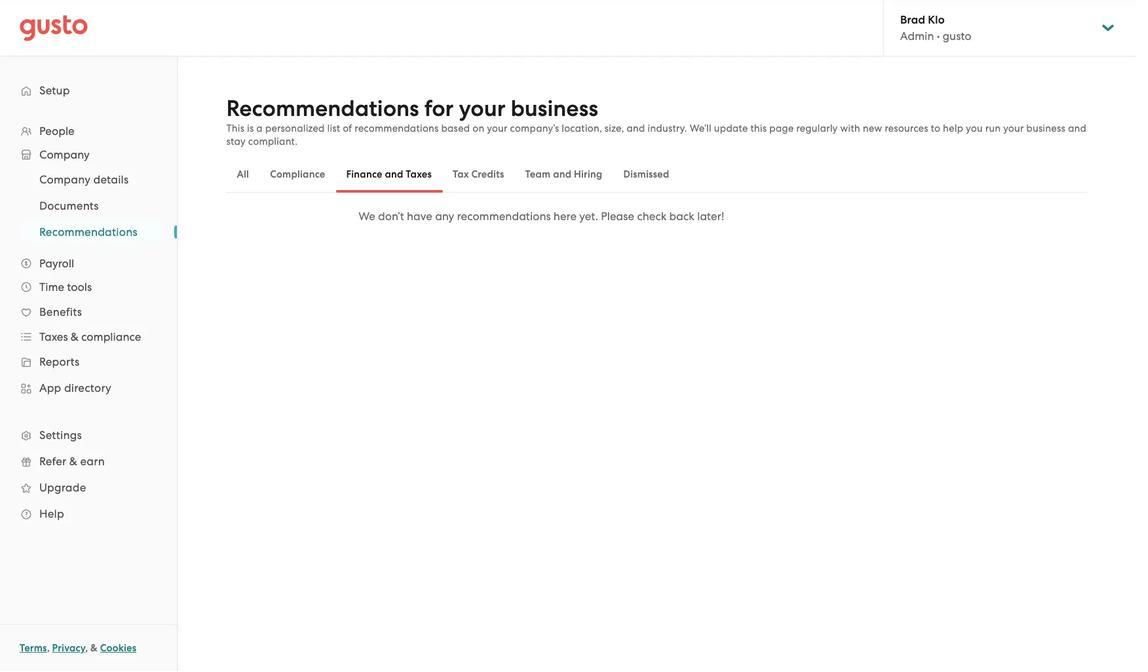 Task type: locate. For each thing, give the bounding box(es) containing it.
new
[[863, 123, 883, 134]]

& for compliance
[[71, 330, 79, 344]]

back
[[670, 210, 695, 223]]

gusto
[[943, 30, 972, 43]]

is
[[247, 123, 254, 134]]

business right run
[[1027, 123, 1066, 134]]

company details
[[39, 173, 129, 186]]

1 vertical spatial company
[[39, 173, 91, 186]]

1 horizontal spatial taxes
[[406, 169, 432, 180]]

2 company from the top
[[39, 173, 91, 186]]

have
[[407, 210, 433, 223]]

you
[[967, 123, 984, 134]]

0 vertical spatial recommendations
[[355, 123, 439, 134]]

recommendations for recommendations for your business this is a personalized list of recommendations based on your company's location, size, and industry. we'll update this page regularly with new resources to help you run your business and stay compliant.
[[227, 95, 419, 122]]

recommendations up finance and taxes
[[355, 123, 439, 134]]

taxes
[[406, 169, 432, 180], [39, 330, 68, 344]]

gusto navigation element
[[0, 56, 177, 548]]

0 horizontal spatial ,
[[47, 643, 50, 654]]

, left privacy link
[[47, 643, 50, 654]]

recommendations down the documents link
[[39, 226, 138, 239]]

1 vertical spatial recommendations
[[39, 226, 138, 239]]

don't
[[378, 210, 404, 223]]

1 list from the top
[[0, 119, 177, 527]]

taxes up reports
[[39, 330, 68, 344]]

2 , from the left
[[85, 643, 88, 654]]

recommendations for recommendations
[[39, 226, 138, 239]]

business
[[511, 95, 599, 122], [1027, 123, 1066, 134]]

tax credits
[[453, 169, 505, 180]]

recommendations inside recommendations for your business this is a personalized list of recommendations based on your company's location, size, and industry. we'll update this page regularly with new resources to help you run your business and stay compliant.
[[227, 95, 419, 122]]

1 vertical spatial recommendations
[[457, 210, 551, 223]]

refer
[[39, 455, 66, 468]]

credits
[[472, 169, 505, 180]]

your
[[459, 95, 506, 122], [487, 123, 508, 134], [1004, 123, 1025, 134]]

0 horizontal spatial business
[[511, 95, 599, 122]]

company down people
[[39, 148, 90, 161]]

0 horizontal spatial taxes
[[39, 330, 68, 344]]

personalized
[[265, 123, 325, 134]]

finance and taxes button
[[336, 159, 443, 190]]

directory
[[64, 382, 111, 395]]

& up reports link
[[71, 330, 79, 344]]

privacy link
[[52, 643, 85, 654]]

1 horizontal spatial recommendations
[[457, 210, 551, 223]]

company up documents
[[39, 173, 91, 186]]

0 vertical spatial business
[[511, 95, 599, 122]]

1 vertical spatial &
[[69, 455, 77, 468]]

recommendation categories for your business tab list
[[227, 156, 1088, 193]]

1 horizontal spatial recommendations
[[227, 95, 419, 122]]

0 vertical spatial company
[[39, 148, 90, 161]]

to
[[932, 123, 941, 134]]

company button
[[13, 143, 164, 167]]

& left earn
[[69, 455, 77, 468]]

0 horizontal spatial recommendations
[[39, 226, 138, 239]]

taxes & compliance button
[[13, 325, 164, 349]]

home image
[[20, 15, 88, 41]]

1 horizontal spatial ,
[[85, 643, 88, 654]]

setup link
[[13, 79, 164, 102]]

compliance
[[81, 330, 141, 344]]

0 vertical spatial taxes
[[406, 169, 432, 180]]

team and hiring button
[[515, 159, 613, 190]]

stay
[[227, 136, 246, 148]]

list
[[0, 119, 177, 527], [0, 167, 177, 245]]

company details link
[[24, 168, 164, 191]]

benefits link
[[13, 300, 164, 324]]

, left cookies button
[[85, 643, 88, 654]]

and
[[627, 123, 646, 134], [1069, 123, 1087, 134], [385, 169, 404, 180], [553, 169, 572, 180]]

recommendations for your business this is a personalized list of recommendations based on your company's location, size, and industry. we'll update this page regularly with new resources to help you run your business and stay compliant.
[[227, 95, 1087, 148]]

upgrade link
[[13, 476, 164, 500]]

taxes inside dropdown button
[[39, 330, 68, 344]]

recommendations link
[[24, 220, 164, 244]]

2 list from the top
[[0, 167, 177, 245]]

documents
[[39, 199, 99, 212]]

any
[[435, 210, 455, 223]]

&
[[71, 330, 79, 344], [69, 455, 77, 468], [91, 643, 98, 654]]

1 vertical spatial business
[[1027, 123, 1066, 134]]

recommendations down 'credits'
[[457, 210, 551, 223]]

business up company's on the top left
[[511, 95, 599, 122]]

dismissed button
[[613, 159, 680, 190]]

company
[[39, 148, 90, 161], [39, 173, 91, 186]]

refer & earn
[[39, 455, 105, 468]]

app
[[39, 382, 61, 395]]

we'll
[[690, 123, 712, 134]]

yet.
[[580, 210, 599, 223]]

0 vertical spatial &
[[71, 330, 79, 344]]

settings
[[39, 429, 82, 442]]

location,
[[562, 123, 603, 134]]

company inside company details link
[[39, 173, 91, 186]]

recommendations
[[227, 95, 419, 122], [39, 226, 138, 239]]

recommendations
[[355, 123, 439, 134], [457, 210, 551, 223]]

company inside company dropdown button
[[39, 148, 90, 161]]

,
[[47, 643, 50, 654], [85, 643, 88, 654]]

with
[[841, 123, 861, 134]]

payroll
[[39, 257, 74, 270]]

recommendations up list on the top left
[[227, 95, 419, 122]]

0 horizontal spatial recommendations
[[355, 123, 439, 134]]

people button
[[13, 119, 164, 143]]

0 vertical spatial recommendations
[[227, 95, 419, 122]]

recommendations inside "link"
[[39, 226, 138, 239]]

tax credits button
[[443, 159, 515, 190]]

and inside button
[[553, 169, 572, 180]]

page
[[770, 123, 794, 134]]

reports
[[39, 355, 80, 368]]

1 vertical spatial taxes
[[39, 330, 68, 344]]

& left cookies button
[[91, 643, 98, 654]]

klo
[[929, 13, 945, 27]]

1 company from the top
[[39, 148, 90, 161]]

team and hiring
[[526, 169, 603, 180]]

& inside dropdown button
[[71, 330, 79, 344]]

help link
[[13, 502, 164, 526]]

1 , from the left
[[47, 643, 50, 654]]

taxes up have
[[406, 169, 432, 180]]



Task type: vqa. For each thing, say whether or not it's contained in the screenshot.
Brad
yes



Task type: describe. For each thing, give the bounding box(es) containing it.
compliant.
[[248, 136, 298, 148]]

all button
[[227, 159, 260, 190]]

people
[[39, 125, 75, 138]]

for
[[425, 95, 454, 122]]

your right run
[[1004, 123, 1025, 134]]

recommendations inside recommendations for your business this is a personalized list of recommendations based on your company's location, size, and industry. we'll update this page regularly with new resources to help you run your business and stay compliant.
[[355, 123, 439, 134]]

•
[[937, 30, 941, 43]]

list
[[328, 123, 340, 134]]

upgrade
[[39, 481, 86, 494]]

finance and taxes
[[346, 169, 432, 180]]

run
[[986, 123, 1002, 134]]

settings link
[[13, 424, 164, 447]]

company's
[[510, 123, 560, 134]]

1 horizontal spatial business
[[1027, 123, 1066, 134]]

cookies
[[100, 643, 137, 654]]

this
[[227, 123, 245, 134]]

resources
[[885, 123, 929, 134]]

time tools
[[39, 281, 92, 294]]

compliance button
[[260, 159, 336, 190]]

here
[[554, 210, 577, 223]]

size,
[[605, 123, 625, 134]]

hiring
[[574, 169, 603, 180]]

a
[[257, 123, 263, 134]]

2 vertical spatial &
[[91, 643, 98, 654]]

company for company details
[[39, 173, 91, 186]]

team
[[526, 169, 551, 180]]

earn
[[80, 455, 105, 468]]

app directory link
[[13, 376, 164, 400]]

finance
[[346, 169, 383, 180]]

refer & earn link
[[13, 450, 164, 473]]

your right the on
[[487, 123, 508, 134]]

taxes & compliance
[[39, 330, 141, 344]]

brad
[[901, 13, 926, 27]]

compliance
[[270, 169, 326, 180]]

app directory
[[39, 382, 111, 395]]

terms , privacy , & cookies
[[20, 643, 137, 654]]

check
[[638, 210, 667, 223]]

industry.
[[648, 123, 688, 134]]

taxes inside "button"
[[406, 169, 432, 180]]

list containing people
[[0, 119, 177, 527]]

admin
[[901, 30, 935, 43]]

terms
[[20, 643, 47, 654]]

dismissed
[[624, 169, 670, 180]]

tools
[[67, 281, 92, 294]]

reports link
[[13, 350, 164, 374]]

benefits
[[39, 306, 82, 319]]

privacy
[[52, 643, 85, 654]]

and inside "button"
[[385, 169, 404, 180]]

time tools button
[[13, 275, 164, 299]]

& for earn
[[69, 455, 77, 468]]

documents link
[[24, 194, 164, 218]]

on
[[473, 123, 485, 134]]

setup
[[39, 84, 70, 97]]

cookies button
[[100, 641, 137, 656]]

time
[[39, 281, 64, 294]]

based
[[442, 123, 470, 134]]

payroll button
[[13, 252, 164, 275]]

update
[[715, 123, 749, 134]]

help
[[39, 507, 64, 521]]

help
[[944, 123, 964, 134]]

all
[[237, 169, 249, 180]]

brad klo admin • gusto
[[901, 13, 972, 43]]

list containing company details
[[0, 167, 177, 245]]

of
[[343, 123, 352, 134]]

later!
[[698, 210, 725, 223]]

regularly
[[797, 123, 838, 134]]

please
[[601, 210, 635, 223]]

terms link
[[20, 643, 47, 654]]

tax
[[453, 169, 469, 180]]

company for company
[[39, 148, 90, 161]]

we
[[359, 210, 376, 223]]

details
[[93, 173, 129, 186]]

this
[[751, 123, 767, 134]]

your up the on
[[459, 95, 506, 122]]

we don't have any recommendations here yet. please check back later!
[[359, 210, 725, 223]]



